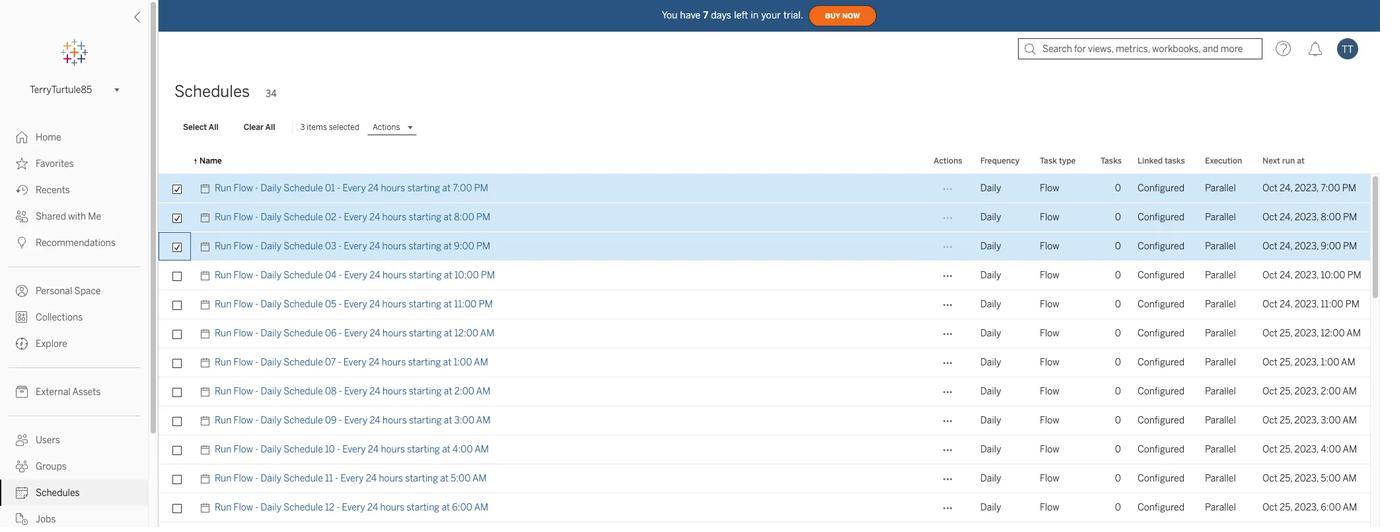 Task type: describe. For each thing, give the bounding box(es) containing it.
25, for oct 25, 2023, 3:00 am
[[1280, 416, 1293, 427]]

25, for oct 25, 2023, 6:00 am
[[1280, 503, 1293, 514]]

24 for 08
[[370, 387, 380, 398]]

pm inside 'link'
[[476, 212, 490, 223]]

0 for oct 24, 2023, 8:00 pm
[[1115, 212, 1121, 223]]

2 6:00 from the left
[[1321, 503, 1341, 514]]

me
[[88, 211, 101, 223]]

all for select all
[[209, 123, 218, 132]]

row containing run flow - daily schedule 11 - every 24 hours starting at 5:00 am
[[159, 465, 1370, 494]]

25, for oct 25, 2023, 2:00 am
[[1280, 387, 1293, 398]]

tasks
[[1165, 157, 1185, 166]]

run for run flow - daily schedule 12 - every 24 hours starting at 6:00 am
[[215, 503, 232, 514]]

hours for 07
[[382, 357, 406, 369]]

favorites link
[[0, 151, 148, 177]]

explore
[[36, 339, 67, 350]]

configured for oct 25, 2023, 2:00 am
[[1138, 387, 1185, 398]]

every for 01
[[343, 183, 366, 194]]

parallel for oct 25, 2023, 6:00 am
[[1205, 503, 1236, 514]]

select
[[183, 123, 207, 132]]

2 10:00 from the left
[[1321, 270, 1346, 281]]

actions inside 'grid'
[[934, 157, 963, 166]]

run flow - daily schedule 09 - every 24 hours starting at 3:00 am
[[215, 416, 491, 427]]

run for run flow - daily schedule 05 - every 24 hours starting at 11:00 pm
[[215, 299, 232, 311]]

25, for oct 25, 2023, 5:00 am
[[1280, 474, 1293, 485]]

2023, for 1:00
[[1295, 357, 1319, 369]]

terryturtule85 button
[[24, 82, 124, 98]]

in
[[751, 10, 759, 21]]

schedule for 05
[[284, 299, 323, 311]]

run flow - daily schedule 08 - every 24 hours starting at 2:00 am
[[215, 387, 490, 398]]

row containing run flow - daily schedule 08 - every 24 hours starting at 2:00 am
[[159, 378, 1370, 407]]

schedule image for run flow - daily schedule 03 - every 24 hours starting at 9:00 pm
[[200, 233, 215, 262]]

collections link
[[0, 305, 148, 331]]

configured for oct 25, 2023, 3:00 am
[[1138, 416, 1185, 427]]

run flow - daily schedule 06 - every 24 hours starting at 12:00 am
[[215, 328, 495, 340]]

configured for oct 25, 2023, 4:00 am
[[1138, 445, 1185, 456]]

left
[[734, 10, 748, 21]]

every for 11
[[341, 474, 364, 485]]

run flow - daily schedule 06 - every 24 hours starting at 12:00 am link
[[215, 320, 495, 349]]

1 6:00 from the left
[[452, 503, 472, 514]]

09
[[325, 416, 337, 427]]

24 for 10
[[368, 445, 379, 456]]

starting for 12:00
[[409, 328, 442, 340]]

at for run flow - daily schedule 08 - every 24 hours starting at 2:00 am
[[444, 387, 452, 398]]

1 horizontal spatial schedules
[[174, 82, 250, 101]]

type
[[1059, 157, 1076, 166]]

clear all
[[244, 123, 275, 132]]

run for run flow - daily schedule 11 - every 24 hours starting at 5:00 am
[[215, 474, 232, 485]]

row containing run flow - daily schedule 07 - every 24 hours starting at 1:00 am
[[159, 349, 1370, 378]]

assets
[[72, 387, 101, 398]]

at for run flow - daily schedule 09 - every 24 hours starting at 3:00 am
[[444, 416, 452, 427]]

0 for oct 24, 2023, 11:00 pm
[[1115, 299, 1121, 311]]

personal
[[36, 286, 72, 297]]

am inside "run flow - daily schedule 12 - every 24 hours starting at 6:00 am" link
[[474, 503, 488, 514]]

0 for oct 24, 2023, 9:00 pm
[[1115, 241, 1121, 252]]

parallel for oct 24, 2023, 7:00 pm
[[1205, 183, 1236, 194]]

jobs
[[36, 515, 56, 526]]

every for 12
[[342, 503, 365, 514]]

execution
[[1205, 157, 1242, 166]]

schedule for 04
[[284, 270, 323, 281]]

every for 03
[[344, 241, 367, 252]]

24 for 03
[[369, 241, 380, 252]]

home
[[36, 132, 61, 143]]

schedule image for run flow - daily schedule 11 - every 24 hours starting at 5:00 am
[[200, 465, 215, 494]]

starting for 11:00
[[409, 299, 442, 311]]

hours for 08
[[383, 387, 407, 398]]

24, for oct 24, 2023, 10:00 pm
[[1280, 270, 1293, 281]]

10
[[325, 445, 335, 456]]

configured for oct 25, 2023, 6:00 am
[[1138, 503, 1185, 514]]

starting for 7:00
[[407, 183, 440, 194]]

0 for oct 24, 2023, 7:00 pm
[[1115, 183, 1121, 194]]

every for 05
[[344, 299, 367, 311]]

tasks
[[1101, 157, 1122, 166]]

10:00 inside run flow - daily schedule 04 - every 24 hours starting at 10:00 pm link
[[454, 270, 479, 281]]

personal space link
[[0, 278, 148, 305]]

days
[[711, 10, 732, 21]]

oct for oct 25, 2023, 6:00 am
[[1263, 503, 1278, 514]]

shared with me link
[[0, 204, 148, 230]]

run flow - daily schedule 05 - every 24 hours starting at 11:00 pm
[[215, 299, 493, 311]]

1 12:00 from the left
[[454, 328, 478, 340]]

schedules inside 'link'
[[36, 488, 80, 500]]

row containing run flow - daily schedule 03 - every 24 hours starting at 9:00 pm
[[159, 233, 1370, 262]]

schedule image for run flow - daily schedule 12 - every 24 hours starting at 6:00 am
[[200, 494, 215, 523]]

run flow - daily schedule 02 - every 24 hours starting at 8:00 pm
[[215, 212, 490, 223]]

favorites
[[36, 159, 74, 170]]

at for run flow - daily schedule 10 - every 24 hours starting at 4:00 am
[[442, 445, 451, 456]]

24 for 01
[[368, 183, 379, 194]]

schedule image for run flow - daily schedule 02 - every 24 hours starting at 8:00 pm
[[200, 204, 215, 233]]

hours for 09
[[383, 416, 407, 427]]

24 for 04
[[370, 270, 380, 281]]

recents
[[36, 185, 70, 196]]

2 7:00 from the left
[[1321, 183, 1340, 194]]

parallel for oct 24, 2023, 10:00 pm
[[1205, 270, 1236, 281]]

select all
[[183, 123, 218, 132]]

2 3:00 from the left
[[1321, 416, 1341, 427]]

oct for oct 24, 2023, 11:00 pm
[[1263, 299, 1278, 311]]

oct 24, 2023, 10:00 pm
[[1263, 270, 1362, 281]]

every for 04
[[344, 270, 368, 281]]

schedule image for run flow - daily schedule 06 - every 24 hours starting at 12:00 am
[[200, 320, 215, 349]]

run flow - daily schedule 09 - every 24 hours starting at 3:00 am link
[[215, 407, 491, 436]]

run flow - daily schedule 11 - every 24 hours starting at 5:00 am
[[215, 474, 487, 485]]

at for run flow - daily schedule 11 - every 24 hours starting at 5:00 am
[[440, 474, 449, 485]]

have
[[680, 10, 701, 21]]

1 4:00 from the left
[[453, 445, 473, 456]]

at for run flow - daily schedule 07 - every 24 hours starting at 1:00 am
[[443, 357, 451, 369]]

every for 10
[[342, 445, 366, 456]]

parallel for oct 25, 2023, 3:00 am
[[1205, 416, 1236, 427]]

oct for oct 25, 2023, 3:00 am
[[1263, 416, 1278, 427]]

your
[[761, 10, 781, 21]]

row containing run flow - daily schedule 10 - every 24 hours starting at 4:00 am
[[159, 436, 1370, 465]]

run flow - daily schedule 11 - every 24 hours starting at 5:00 am link
[[215, 465, 487, 494]]

Search for views, metrics, workbooks, and more text field
[[1018, 38, 1263, 59]]

2023, for 8:00
[[1295, 212, 1319, 223]]

external
[[36, 387, 70, 398]]

2 5:00 from the left
[[1321, 474, 1341, 485]]

2 8:00 from the left
[[1321, 212, 1341, 223]]

oct 24, 2023, 7:00 pm
[[1263, 183, 1357, 194]]

schedule for 12
[[284, 503, 323, 514]]

schedule image for run flow - daily schedule 04 - every 24 hours starting at 10:00 pm
[[200, 262, 215, 291]]

explore link
[[0, 331, 148, 357]]

2023, for 5:00
[[1295, 474, 1319, 485]]

name
[[200, 157, 222, 166]]

buy now
[[825, 12, 860, 20]]

oct 25, 2023, 2:00 am
[[1263, 387, 1357, 398]]

personal space
[[36, 286, 101, 297]]

next run at
[[1263, 157, 1305, 166]]

2 12:00 from the left
[[1321, 328, 1345, 340]]

external assets
[[36, 387, 101, 398]]

all for clear all
[[265, 123, 275, 132]]

clear all button
[[235, 120, 284, 135]]

1 2:00 from the left
[[454, 387, 474, 398]]

25, for oct 25, 2023, 4:00 am
[[1280, 445, 1293, 456]]

run flow - daily schedule 01 - every 24 hours starting at 7:00 pm link
[[215, 174, 488, 204]]

0 for oct 25, 2023, 5:00 am
[[1115, 474, 1121, 485]]

you
[[662, 10, 678, 21]]

configured for oct 25, 2023, 1:00 am
[[1138, 357, 1185, 369]]

shared with me
[[36, 211, 101, 223]]

2023, for 10:00
[[1295, 270, 1319, 281]]

flow inside 'link'
[[234, 212, 253, 223]]

row group inside 'grid'
[[159, 174, 1370, 528]]

every for 06
[[344, 328, 368, 340]]

recommendations link
[[0, 230, 148, 256]]

row containing run flow - daily schedule 01 - every 24 hours starting at 7:00 pm
[[159, 174, 1370, 204]]

hours for 03
[[382, 241, 407, 252]]

1 11:00 from the left
[[454, 299, 477, 311]]

2023, for 4:00
[[1295, 445, 1319, 456]]

external assets link
[[0, 379, 148, 406]]

1 9:00 from the left
[[454, 241, 474, 252]]

hours for 11
[[379, 474, 403, 485]]

schedule for 11
[[284, 474, 323, 485]]

1 3:00 from the left
[[454, 416, 474, 427]]

run for run flow - daily schedule 02 - every 24 hours starting at 8:00 pm
[[215, 212, 232, 223]]

1 7:00 from the left
[[453, 183, 472, 194]]

at for run flow - daily schedule 02 - every 24 hours starting at 8:00 pm
[[444, 212, 452, 223]]

run flow - daily schedule 07 - every 24 hours starting at 1:00 am link
[[215, 349, 488, 378]]

row containing run flow - daily schedule 09 - every 24 hours starting at 3:00 am
[[159, 407, 1370, 436]]

08
[[325, 387, 337, 398]]

schedule for 03
[[284, 241, 323, 252]]

row containing run flow - daily schedule 06 - every 24 hours starting at 12:00 am
[[159, 320, 1370, 349]]

terryturtule85
[[30, 84, 92, 95]]

hours for 02
[[382, 212, 407, 223]]

jobs link
[[0, 507, 148, 528]]



Task type: locate. For each thing, give the bounding box(es) containing it.
1 horizontal spatial 5:00
[[1321, 474, 1341, 485]]

2 2023, from the top
[[1295, 212, 1319, 223]]

row containing run flow - daily schedule 04 - every 24 hours starting at 10:00 pm
[[159, 262, 1370, 291]]

24 for 12
[[367, 503, 378, 514]]

5 parallel from the top
[[1205, 299, 1236, 311]]

0 for oct 25, 2023, 2:00 am
[[1115, 387, 1121, 398]]

2 1:00 from the left
[[1321, 357, 1340, 369]]

navigation panel element
[[0, 40, 148, 528]]

2 0 from the top
[[1115, 212, 1121, 223]]

1 horizontal spatial actions
[[934, 157, 963, 166]]

5 schedule from the top
[[284, 299, 323, 311]]

oct up oct 25, 2023, 5:00 am
[[1263, 445, 1278, 456]]

5 configured from the top
[[1138, 299, 1185, 311]]

schedule image for run flow - daily schedule 10 - every 24 hours starting at 4:00 am
[[200, 436, 215, 465]]

at inside run flow - daily schedule 02 - every 24 hours starting at 8:00 pm 'link'
[[444, 212, 452, 223]]

next
[[1263, 157, 1280, 166]]

run flow - daily schedule 12 - every 24 hours starting at 6:00 am
[[215, 503, 488, 514]]

1 vertical spatial schedules
[[36, 488, 80, 500]]

6 schedule from the top
[[284, 328, 323, 340]]

12 configured from the top
[[1138, 503, 1185, 514]]

2023, up oct 24, 2023, 8:00 pm on the right top of page
[[1295, 183, 1319, 194]]

24 down run flow - daily schedule 06 - every 24 hours starting at 12:00 am link
[[369, 357, 380, 369]]

parallel for oct 25, 2023, 1:00 am
[[1205, 357, 1236, 369]]

9 run from the top
[[215, 416, 232, 427]]

2 9:00 from the left
[[1321, 241, 1341, 252]]

4 schedule image from the top
[[200, 378, 215, 407]]

every right 01
[[343, 183, 366, 194]]

9:00
[[454, 241, 474, 252], [1321, 241, 1341, 252]]

3 configured from the top
[[1138, 241, 1185, 252]]

am inside run flow - daily schedule 11 - every 24 hours starting at 5:00 am link
[[473, 474, 487, 485]]

1 horizontal spatial 4:00
[[1321, 445, 1341, 456]]

oct down oct 25, 2023, 5:00 am
[[1263, 503, 1278, 514]]

0 horizontal spatial schedules
[[36, 488, 80, 500]]

0 for oct 24, 2023, 10:00 pm
[[1115, 270, 1121, 281]]

24, for oct 24, 2023, 9:00 pm
[[1280, 241, 1293, 252]]

9 schedule from the top
[[284, 416, 323, 427]]

schedule for 10
[[284, 445, 323, 456]]

05
[[325, 299, 336, 311]]

configured for oct 24, 2023, 7:00 pm
[[1138, 183, 1185, 194]]

1 horizontal spatial 2:00
[[1321, 387, 1341, 398]]

12
[[325, 503, 334, 514]]

at inside run flow - daily schedule 01 - every 24 hours starting at 7:00 pm link
[[442, 183, 451, 194]]

actions button
[[367, 120, 417, 135]]

starting for 6:00
[[407, 503, 440, 514]]

0 horizontal spatial 6:00
[[452, 503, 472, 514]]

24, for oct 24, 2023, 11:00 pm
[[1280, 299, 1293, 311]]

2 2:00 from the left
[[1321, 387, 1341, 398]]

schedule left 10
[[284, 445, 323, 456]]

4:00
[[453, 445, 473, 456], [1321, 445, 1341, 456]]

am inside run flow - daily schedule 10 - every 24 hours starting at 4:00 am link
[[475, 445, 489, 456]]

11 parallel from the top
[[1205, 474, 1236, 485]]

11 configured from the top
[[1138, 474, 1185, 485]]

hours down run flow - daily schedule 06 - every 24 hours starting at 12:00 am link
[[382, 357, 406, 369]]

24, down oct 24, 2023, 7:00 pm
[[1280, 212, 1293, 223]]

12:00
[[454, 328, 478, 340], [1321, 328, 1345, 340]]

oct up "oct 25, 2023, 2:00 am"
[[1263, 357, 1278, 369]]

at inside run flow - daily schedule 05 - every 24 hours starting at 11:00 pm link
[[444, 299, 452, 311]]

schedule left 01
[[284, 183, 323, 194]]

row containing run flow - daily schedule 02 - every 24 hours starting at 8:00 pm
[[159, 204, 1370, 233]]

24 up run flow - daily schedule 03 - every 24 hours starting at 9:00 pm
[[369, 212, 380, 223]]

1 horizontal spatial 11:00
[[1321, 299, 1344, 311]]

at for run flow - daily schedule 03 - every 24 hours starting at 9:00 pm
[[444, 241, 452, 252]]

oct for oct 25, 2023, 4:00 am
[[1263, 445, 1278, 456]]

run for run flow - daily schedule 01 - every 24 hours starting at 7:00 pm
[[215, 183, 232, 194]]

1 horizontal spatial 6:00
[[1321, 503, 1341, 514]]

am inside run flow - daily schedule 07 - every 24 hours starting at 1:00 am link
[[474, 357, 488, 369]]

24 up run flow - daily schedule 04 - every 24 hours starting at 10:00 pm on the bottom of page
[[369, 241, 380, 252]]

starting for 1:00
[[408, 357, 441, 369]]

4 2023, from the top
[[1295, 270, 1319, 281]]

schedule left 07
[[284, 357, 323, 369]]

1 horizontal spatial 7:00
[[1321, 183, 1340, 194]]

schedules link
[[0, 480, 148, 507]]

parallel for oct 24, 2023, 8:00 pm
[[1205, 212, 1236, 223]]

0 horizontal spatial 4:00
[[453, 445, 473, 456]]

parallel for oct 24, 2023, 11:00 pm
[[1205, 299, 1236, 311]]

at inside run flow - daily schedule 11 - every 24 hours starting at 5:00 am link
[[440, 474, 449, 485]]

11 0 from the top
[[1115, 474, 1121, 485]]

hours for 12
[[380, 503, 405, 514]]

oct down "oct 25, 2023, 2:00 am"
[[1263, 416, 1278, 427]]

grid containing run flow - daily schedule 01 - every 24 hours starting at 7:00 pm
[[159, 149, 1380, 528]]

oct down 'oct 24, 2023, 9:00 pm'
[[1263, 270, 1278, 281]]

schedules
[[174, 82, 250, 101], [36, 488, 80, 500]]

schedule left the 09
[[284, 416, 323, 427]]

11 schedule from the top
[[284, 474, 323, 485]]

schedule image for run flow - daily schedule 01 - every 24 hours starting at 7:00 pm
[[200, 174, 215, 204]]

am
[[480, 328, 495, 340], [1347, 328, 1361, 340], [474, 357, 488, 369], [1341, 357, 1356, 369], [476, 387, 490, 398], [1343, 387, 1357, 398], [476, 416, 491, 427], [1343, 416, 1357, 427], [475, 445, 489, 456], [1343, 445, 1357, 456], [473, 474, 487, 485], [1343, 474, 1357, 485], [474, 503, 488, 514], [1343, 503, 1357, 514]]

2 11:00 from the left
[[1321, 299, 1344, 311]]

schedule for 09
[[284, 416, 323, 427]]

3 row from the top
[[159, 233, 1370, 262]]

25, for oct 25, 2023, 12:00 am
[[1280, 328, 1293, 340]]

row group containing run flow - daily schedule 01 - every 24 hours starting at 7:00 pm
[[159, 174, 1370, 528]]

1 configured from the top
[[1138, 183, 1185, 194]]

0 horizontal spatial cell
[[200, 523, 215, 528]]

0 vertical spatial actions
[[373, 123, 400, 132]]

oct 25, 2023, 3:00 am
[[1263, 416, 1357, 427]]

all right clear
[[265, 123, 275, 132]]

oct 25, 2023, 4:00 am
[[1263, 445, 1357, 456]]

grid
[[159, 149, 1380, 528]]

25, up "oct 25, 2023, 2:00 am"
[[1280, 357, 1293, 369]]

schedule
[[284, 183, 323, 194], [284, 212, 323, 223], [284, 241, 323, 252], [284, 270, 323, 281], [284, 299, 323, 311], [284, 328, 323, 340], [284, 357, 323, 369], [284, 387, 323, 398], [284, 416, 323, 427], [284, 445, 323, 456], [284, 474, 323, 485], [284, 503, 323, 514]]

schedule left 12
[[284, 503, 323, 514]]

run flow - daily schedule 05 - every 24 hours starting at 11:00 pm link
[[215, 291, 493, 320]]

2023, for 12:00
[[1295, 328, 1319, 340]]

oct 25, 2023, 12:00 am
[[1263, 328, 1361, 340]]

9 parallel from the top
[[1205, 416, 1236, 427]]

row containing run flow - daily schedule 05 - every 24 hours starting at 11:00 pm
[[159, 291, 1370, 320]]

2023, up "oct 25, 2023, 2:00 am"
[[1295, 357, 1319, 369]]

space
[[74, 286, 101, 297]]

4 25, from the top
[[1280, 416, 1293, 427]]

7 oct from the top
[[1263, 357, 1278, 369]]

all inside 'button'
[[265, 123, 275, 132]]

oct down oct 24, 2023, 7:00 pm
[[1263, 212, 1278, 223]]

1 all from the left
[[209, 123, 218, 132]]

25, down oct 25, 2023, 5:00 am
[[1280, 503, 1293, 514]]

25,
[[1280, 328, 1293, 340], [1280, 357, 1293, 369], [1280, 387, 1293, 398], [1280, 416, 1293, 427], [1280, 445, 1293, 456], [1280, 474, 1293, 485], [1280, 503, 1293, 514]]

users
[[36, 435, 60, 447]]

10 0 from the top
[[1115, 445, 1121, 456]]

schedule left 05
[[284, 299, 323, 311]]

24 down run flow - daily schedule 10 - every 24 hours starting at 4:00 am link
[[366, 474, 377, 485]]

06
[[325, 328, 337, 340]]

row group
[[159, 174, 1370, 528]]

actions left frequency
[[934, 157, 963, 166]]

items
[[307, 123, 327, 132]]

10 oct from the top
[[1263, 445, 1278, 456]]

hours inside 'link'
[[382, 212, 407, 223]]

every right 10
[[342, 445, 366, 456]]

02
[[325, 212, 336, 223]]

oct for oct 25, 2023, 2:00 am
[[1263, 387, 1278, 398]]

run flow - daily schedule 04 - every 24 hours starting at 10:00 pm
[[215, 270, 495, 281]]

starting inside 'link'
[[409, 212, 441, 223]]

1 horizontal spatial 3:00
[[1321, 416, 1341, 427]]

24 up run flow - daily schedule 09 - every 24 hours starting at 3:00 am on the left bottom of the page
[[370, 387, 380, 398]]

row
[[159, 174, 1370, 204], [159, 204, 1370, 233], [159, 233, 1370, 262], [159, 262, 1370, 291], [159, 291, 1370, 320], [159, 320, 1370, 349], [159, 349, 1370, 378], [159, 378, 1370, 407], [159, 407, 1370, 436], [159, 436, 1370, 465], [159, 465, 1370, 494], [159, 494, 1370, 523], [159, 523, 1370, 528]]

24, down 'oct 24, 2023, 9:00 pm'
[[1280, 270, 1293, 281]]

24, down oct 24, 2023, 8:00 pm on the right top of page
[[1280, 241, 1293, 252]]

8:00 inside 'link'
[[454, 212, 474, 223]]

2 4:00 from the left
[[1321, 445, 1341, 456]]

9 oct from the top
[[1263, 416, 1278, 427]]

24 for 05
[[369, 299, 380, 311]]

0 horizontal spatial 5:00
[[451, 474, 471, 485]]

at inside run flow - daily schedule 04 - every 24 hours starting at 10:00 pm link
[[444, 270, 452, 281]]

2 schedule image from the top
[[200, 233, 215, 262]]

34
[[266, 89, 277, 100]]

25, up the oct 25, 2023, 1:00 am
[[1280, 328, 1293, 340]]

1 parallel from the top
[[1205, 183, 1236, 194]]

10 schedule from the top
[[284, 445, 323, 456]]

starting for 2:00
[[409, 387, 442, 398]]

5 schedule image from the top
[[200, 407, 215, 436]]

1 horizontal spatial 10:00
[[1321, 270, 1346, 281]]

24, up oct 25, 2023, 12:00 am
[[1280, 299, 1293, 311]]

every right 04
[[344, 270, 368, 281]]

recents link
[[0, 177, 148, 204]]

run
[[1282, 157, 1295, 166]]

12 oct from the top
[[1263, 503, 1278, 514]]

every right 03
[[344, 241, 367, 252]]

parallel
[[1205, 183, 1236, 194], [1205, 212, 1236, 223], [1205, 241, 1236, 252], [1205, 270, 1236, 281], [1205, 299, 1236, 311], [1205, 328, 1236, 340], [1205, 357, 1236, 369], [1205, 387, 1236, 398], [1205, 416, 1236, 427], [1205, 445, 1236, 456], [1205, 474, 1236, 485], [1205, 503, 1236, 514]]

run for run flow - daily schedule 07 - every 24 hours starting at 1:00 am
[[215, 357, 232, 369]]

0 horizontal spatial 10:00
[[454, 270, 479, 281]]

2023, up the oct 25, 2023, 1:00 am
[[1295, 328, 1319, 340]]

24 for 11
[[366, 474, 377, 485]]

24 down run flow - daily schedule 05 - every 24 hours starting at 11:00 pm link
[[370, 328, 380, 340]]

0 horizontal spatial all
[[209, 123, 218, 132]]

schedules up select all
[[174, 82, 250, 101]]

main navigation. press the up and down arrow keys to access links. element
[[0, 124, 148, 528]]

8 row from the top
[[159, 378, 1370, 407]]

hours down run flow - daily schedule 04 - every 24 hours starting at 10:00 pm link
[[382, 299, 407, 311]]

1 horizontal spatial 12:00
[[1321, 328, 1345, 340]]

0 horizontal spatial 3:00
[[454, 416, 474, 427]]

1 schedule from the top
[[284, 183, 323, 194]]

2 all from the left
[[265, 123, 275, 132]]

1 2023, from the top
[[1295, 183, 1319, 194]]

starting for 8:00
[[409, 212, 441, 223]]

row containing run flow - daily schedule 12 - every 24 hours starting at 6:00 am
[[159, 494, 1370, 523]]

oct 25, 2023, 6:00 am
[[1263, 503, 1357, 514]]

parallel for oct 25, 2023, 12:00 am
[[1205, 328, 1236, 340]]

10 row from the top
[[159, 436, 1370, 465]]

5 24, from the top
[[1280, 299, 1293, 311]]

configured for oct 24, 2023, 9:00 pm
[[1138, 241, 1185, 252]]

schedule for 08
[[284, 387, 323, 398]]

run flow - daily schedule 04 - every 24 hours starting at 10:00 pm link
[[215, 262, 495, 291]]

oct down oct 25, 2023, 4:00 am at the right of the page
[[1263, 474, 1278, 485]]

selected
[[329, 123, 359, 132]]

hours up run flow - daily schedule 04 - every 24 hours starting at 10:00 pm on the bottom of page
[[382, 241, 407, 252]]

schedule left 11 on the bottom of page
[[284, 474, 323, 485]]

5 25, from the top
[[1280, 445, 1293, 456]]

5 row from the top
[[159, 291, 1370, 320]]

actions inside dropdown button
[[373, 123, 400, 132]]

at for run flow - daily schedule 01 - every 24 hours starting at 7:00 pm
[[442, 183, 451, 194]]

3 0 from the top
[[1115, 241, 1121, 252]]

3 2023, from the top
[[1295, 241, 1319, 252]]

groups
[[36, 462, 67, 473]]

1 row from the top
[[159, 174, 1370, 204]]

12 2023, from the top
[[1295, 503, 1319, 514]]

24 down the run flow - daily schedule 08 - every 24 hours starting at 2:00 am link
[[370, 416, 380, 427]]

4 row from the top
[[159, 262, 1370, 291]]

24 for 02
[[369, 212, 380, 223]]

clear
[[244, 123, 264, 132]]

0 horizontal spatial 1:00
[[454, 357, 472, 369]]

1 25, from the top
[[1280, 328, 1293, 340]]

2 25, from the top
[[1280, 357, 1293, 369]]

4 schedule from the top
[[284, 270, 323, 281]]

04
[[325, 270, 337, 281]]

8 configured from the top
[[1138, 387, 1185, 398]]

all inside button
[[209, 123, 218, 132]]

run for run flow - daily schedule 09 - every 24 hours starting at 3:00 am
[[215, 416, 232, 427]]

0 horizontal spatial 8:00
[[454, 212, 474, 223]]

10 configured from the top
[[1138, 445, 1185, 456]]

6 oct from the top
[[1263, 328, 1278, 340]]

9 2023, from the top
[[1295, 416, 1319, 427]]

1 run from the top
[[215, 183, 232, 194]]

12 parallel from the top
[[1205, 503, 1236, 514]]

2023, down 'oct 24, 2023, 9:00 pm'
[[1295, 270, 1319, 281]]

at for run flow - daily schedule 06 - every 24 hours starting at 12:00 am
[[444, 328, 452, 340]]

6 schedule image from the top
[[200, 436, 215, 465]]

oct for oct 24, 2023, 7:00 pm
[[1263, 183, 1278, 194]]

at inside run flow - daily schedule 10 - every 24 hours starting at 4:00 am link
[[442, 445, 451, 456]]

starting for 9:00
[[409, 241, 442, 252]]

1 10:00 from the left
[[454, 270, 479, 281]]

1 1:00 from the left
[[454, 357, 472, 369]]

oct 24, 2023, 11:00 pm
[[1263, 299, 1360, 311]]

collections
[[36, 313, 83, 324]]

every right 05
[[344, 299, 367, 311]]

run flow - daily schedule 10 - every 24 hours starting at 4:00 am
[[215, 445, 489, 456]]

4 0 from the top
[[1115, 270, 1121, 281]]

6 schedule image from the top
[[200, 523, 215, 528]]

every right 12
[[342, 503, 365, 514]]

task type
[[1040, 157, 1076, 166]]

run flow - daily schedule 02 - every 24 hours starting at 8:00 pm link
[[215, 204, 490, 233]]

2 oct from the top
[[1263, 212, 1278, 223]]

am inside the run flow - daily schedule 08 - every 24 hours starting at 2:00 am link
[[476, 387, 490, 398]]

2023, for 9:00
[[1295, 241, 1319, 252]]

schedule left 04
[[284, 270, 323, 281]]

starting for 3:00
[[409, 416, 442, 427]]

5 schedule image from the top
[[200, 465, 215, 494]]

with
[[68, 211, 86, 223]]

oct
[[1263, 183, 1278, 194], [1263, 212, 1278, 223], [1263, 241, 1278, 252], [1263, 270, 1278, 281], [1263, 299, 1278, 311], [1263, 328, 1278, 340], [1263, 357, 1278, 369], [1263, 387, 1278, 398], [1263, 416, 1278, 427], [1263, 445, 1278, 456], [1263, 474, 1278, 485], [1263, 503, 1278, 514]]

0 for oct 25, 2023, 1:00 am
[[1115, 357, 1121, 369]]

schedule inside 'link'
[[284, 212, 323, 223]]

at inside run flow - daily schedule 07 - every 24 hours starting at 1:00 am link
[[443, 357, 451, 369]]

2023, down oct 24, 2023, 7:00 pm
[[1295, 212, 1319, 223]]

hours up run flow - daily schedule 02 - every 24 hours starting at 8:00 pm
[[381, 183, 405, 194]]

3 items selected
[[300, 123, 359, 132]]

24 for 09
[[370, 416, 380, 427]]

24, down next run at
[[1280, 183, 1293, 194]]

0 horizontal spatial 2:00
[[454, 387, 474, 398]]

2023, down "oct 25, 2023, 2:00 am"
[[1295, 416, 1319, 427]]

run flow - daily schedule 03 - every 24 hours starting at 9:00 pm link
[[215, 233, 490, 262]]

oct 24, 2023, 9:00 pm
[[1263, 241, 1357, 252]]

schedule left 06
[[284, 328, 323, 340]]

hours for 01
[[381, 183, 405, 194]]

recommendations
[[36, 238, 116, 249]]

24 down run flow - daily schedule 09 - every 24 hours starting at 3:00 am link
[[368, 445, 379, 456]]

hours down the run flow - daily schedule 08 - every 24 hours starting at 2:00 am link
[[383, 416, 407, 427]]

configured for oct 24, 2023, 11:00 pm
[[1138, 299, 1185, 311]]

oct down the oct 25, 2023, 1:00 am
[[1263, 387, 1278, 398]]

24 up run flow - daily schedule 05 - every 24 hours starting at 11:00 pm
[[370, 270, 380, 281]]

2:00
[[454, 387, 474, 398], [1321, 387, 1341, 398]]

24 inside 'link'
[[369, 212, 380, 223]]

2023, for 6:00
[[1295, 503, 1319, 514]]

4 configured from the top
[[1138, 270, 1185, 281]]

1 5:00 from the left
[[451, 474, 471, 485]]

frequency
[[981, 157, 1020, 166]]

hours
[[381, 183, 405, 194], [382, 212, 407, 223], [382, 241, 407, 252], [383, 270, 407, 281], [382, 299, 407, 311], [383, 328, 407, 340], [382, 357, 406, 369], [383, 387, 407, 398], [383, 416, 407, 427], [381, 445, 405, 456], [379, 474, 403, 485], [380, 503, 405, 514]]

7
[[703, 10, 708, 21]]

buy
[[825, 12, 841, 20]]

all right the select
[[209, 123, 218, 132]]

1 horizontal spatial 9:00
[[1321, 241, 1341, 252]]

run flow - daily schedule 10 - every 24 hours starting at 4:00 am link
[[215, 436, 489, 465]]

am inside run flow - daily schedule 06 - every 24 hours starting at 12:00 am link
[[480, 328, 495, 340]]

parallel for oct 25, 2023, 5:00 am
[[1205, 474, 1236, 485]]

every inside 'link'
[[344, 212, 367, 223]]

24 down run flow - daily schedule 04 - every 24 hours starting at 10:00 pm link
[[369, 299, 380, 311]]

2 schedule image from the top
[[200, 262, 215, 291]]

parallel for oct 25, 2023, 4:00 am
[[1205, 445, 1236, 456]]

shared
[[36, 211, 66, 223]]

7 parallel from the top
[[1205, 357, 1236, 369]]

0 for oct 25, 2023, 12:00 am
[[1115, 328, 1121, 340]]

7 row from the top
[[159, 349, 1370, 378]]

oct up the oct 25, 2023, 1:00 am
[[1263, 328, 1278, 340]]

hours down run flow - daily schedule 05 - every 24 hours starting at 11:00 pm link
[[383, 328, 407, 340]]

1:00
[[454, 357, 472, 369], [1321, 357, 1340, 369]]

every right "08"
[[344, 387, 368, 398]]

schedule left 03
[[284, 241, 323, 252]]

7:00
[[453, 183, 472, 194], [1321, 183, 1340, 194]]

2023, down the oct 25, 2023, 1:00 am
[[1295, 387, 1319, 398]]

oct 25, 2023, 5:00 am
[[1263, 474, 1357, 485]]

schedule image for run flow - daily schedule 05 - every 24 hours starting at 11:00 pm
[[200, 291, 215, 320]]

schedule image for run flow - daily schedule 08 - every 24 hours starting at 2:00 am
[[200, 378, 215, 407]]

hours for 05
[[382, 299, 407, 311]]

4 run from the top
[[215, 270, 232, 281]]

2023, for 7:00
[[1295, 183, 1319, 194]]

0 horizontal spatial 9:00
[[454, 241, 474, 252]]

11:00
[[454, 299, 477, 311], [1321, 299, 1344, 311]]

starting for 5:00
[[405, 474, 438, 485]]

13 row from the top
[[159, 523, 1370, 528]]

hours for 06
[[383, 328, 407, 340]]

2 schedule from the top
[[284, 212, 323, 223]]

parallel for oct 25, 2023, 2:00 am
[[1205, 387, 1236, 398]]

24 up run flow - daily schedule 02 - every 24 hours starting at 8:00 pm
[[368, 183, 379, 194]]

linked
[[1138, 157, 1163, 166]]

1 schedule image from the top
[[200, 204, 215, 233]]

daily inside 'link'
[[261, 212, 282, 223]]

1 horizontal spatial all
[[265, 123, 275, 132]]

24, for oct 24, 2023, 8:00 pm
[[1280, 212, 1293, 223]]

3 run from the top
[[215, 241, 232, 252]]

7 2023, from the top
[[1295, 357, 1319, 369]]

oct 25, 2023, 1:00 am
[[1263, 357, 1356, 369]]

schedules down groups
[[36, 488, 80, 500]]

11
[[325, 474, 333, 485]]

3 24, from the top
[[1280, 241, 1293, 252]]

12 0 from the top
[[1115, 503, 1121, 514]]

4 24, from the top
[[1280, 270, 1293, 281]]

2023, up oct 25, 2023, 12:00 am
[[1295, 299, 1319, 311]]

0 horizontal spatial 7:00
[[453, 183, 472, 194]]

03
[[325, 241, 336, 252]]

3 schedule from the top
[[284, 241, 323, 252]]

1 horizontal spatial 1:00
[[1321, 357, 1340, 369]]

oct down oct 24, 2023, 8:00 pm on the right top of page
[[1263, 241, 1278, 252]]

configured for oct 25, 2023, 5:00 am
[[1138, 474, 1185, 485]]

at inside "run flow - daily schedule 12 - every 24 hours starting at 6:00 am" link
[[442, 503, 450, 514]]

25, up oct 25, 2023, 5:00 am
[[1280, 445, 1293, 456]]

0 horizontal spatial 11:00
[[454, 299, 477, 311]]

at for run flow - daily schedule 04 - every 24 hours starting at 10:00 pm
[[444, 270, 452, 281]]

oct down next
[[1263, 183, 1278, 194]]

0 horizontal spatial 12:00
[[454, 328, 478, 340]]

3 oct from the top
[[1263, 241, 1278, 252]]

0 vertical spatial schedules
[[174, 82, 250, 101]]

9 configured from the top
[[1138, 416, 1185, 427]]

1 horizontal spatial cell
[[1255, 523, 1370, 528]]

24 down run flow - daily schedule 11 - every 24 hours starting at 5:00 am link
[[367, 503, 378, 514]]

3 schedule image from the top
[[200, 320, 215, 349]]

hours up run flow - daily schedule 05 - every 24 hours starting at 11:00 pm
[[383, 270, 407, 281]]

every for 07
[[343, 357, 367, 369]]

6 2023, from the top
[[1295, 328, 1319, 340]]

schedule image
[[200, 204, 215, 233], [200, 233, 215, 262], [200, 320, 215, 349], [200, 349, 215, 378], [200, 407, 215, 436], [200, 436, 215, 465], [200, 494, 215, 523]]

25, down oct 25, 2023, 4:00 am at the right of the page
[[1280, 474, 1293, 485]]

0 for oct 25, 2023, 3:00 am
[[1115, 416, 1121, 427]]

run flow - daily schedule 08 - every 24 hours starting at 2:00 am link
[[215, 378, 490, 407]]

run flow - daily schedule 01 - every 24 hours starting at 7:00 pm
[[215, 183, 488, 194]]

configured
[[1138, 183, 1185, 194], [1138, 212, 1185, 223], [1138, 241, 1185, 252], [1138, 270, 1185, 281], [1138, 299, 1185, 311], [1138, 328, 1185, 340], [1138, 357, 1185, 369], [1138, 387, 1185, 398], [1138, 416, 1185, 427], [1138, 445, 1185, 456], [1138, 474, 1185, 485], [1138, 503, 1185, 514]]

oct for oct 25, 2023, 12:00 am
[[1263, 328, 1278, 340]]

7 0 from the top
[[1115, 357, 1121, 369]]

hours up run flow - daily schedule 09 - every 24 hours starting at 3:00 am on the left bottom of the page
[[383, 387, 407, 398]]

2023, up oct 25, 2023, 5:00 am
[[1295, 445, 1319, 456]]

trial.
[[784, 10, 803, 21]]

cell
[[200, 523, 215, 528], [1255, 523, 1370, 528]]

3 parallel from the top
[[1205, 241, 1236, 252]]

2023, down oct 25, 2023, 5:00 am
[[1295, 503, 1319, 514]]

2023, down oct 25, 2023, 4:00 am at the right of the page
[[1295, 474, 1319, 485]]

8 oct from the top
[[1263, 387, 1278, 398]]

at inside 'run flow - daily schedule 03 - every 24 hours starting at 9:00 pm' link
[[444, 241, 452, 252]]

oct for oct 24, 2023, 9:00 pm
[[1263, 241, 1278, 252]]

schedule image
[[200, 174, 215, 204], [200, 262, 215, 291], [200, 291, 215, 320], [200, 378, 215, 407], [200, 465, 215, 494], [200, 523, 215, 528]]

25, down the oct 25, 2023, 1:00 am
[[1280, 387, 1293, 398]]

3
[[300, 123, 305, 132]]

1 vertical spatial actions
[[934, 157, 963, 166]]

starting for 10:00
[[409, 270, 442, 281]]

at inside run flow - daily schedule 09 - every 24 hours starting at 3:00 am link
[[444, 416, 452, 427]]

you have 7 days left in your trial.
[[662, 10, 803, 21]]

every right 02
[[344, 212, 367, 223]]

hours down run flow - daily schedule 09 - every 24 hours starting at 3:00 am link
[[381, 445, 405, 456]]

hours down run flow - daily schedule 10 - every 24 hours starting at 4:00 am link
[[379, 474, 403, 485]]

am inside run flow - daily schedule 09 - every 24 hours starting at 3:00 am link
[[476, 416, 491, 427]]

24 for 07
[[369, 357, 380, 369]]

run for run flow - daily schedule 04 - every 24 hours starting at 10:00 pm
[[215, 270, 232, 281]]

at
[[1297, 157, 1305, 166], [442, 183, 451, 194], [444, 212, 452, 223], [444, 241, 452, 252], [444, 270, 452, 281], [444, 299, 452, 311], [444, 328, 452, 340], [443, 357, 451, 369], [444, 387, 452, 398], [444, 416, 452, 427], [442, 445, 451, 456], [440, 474, 449, 485], [442, 503, 450, 514]]

oct 24, 2023, 8:00 pm
[[1263, 212, 1357, 223]]

0 for oct 25, 2023, 6:00 am
[[1115, 503, 1121, 514]]

run flow - daily schedule 07 - every 24 hours starting at 1:00 am
[[215, 357, 488, 369]]

1 horizontal spatial 8:00
[[1321, 212, 1341, 223]]

at inside run flow - daily schedule 06 - every 24 hours starting at 12:00 am link
[[444, 328, 452, 340]]

oct up oct 25, 2023, 12:00 am
[[1263, 299, 1278, 311]]

every right the 09
[[344, 416, 368, 427]]

run inside 'link'
[[215, 212, 232, 223]]

07
[[325, 357, 336, 369]]

25, down "oct 25, 2023, 2:00 am"
[[1280, 416, 1293, 427]]

hours up run flow - daily schedule 03 - every 24 hours starting at 9:00 pm
[[382, 212, 407, 223]]

0 horizontal spatial actions
[[373, 123, 400, 132]]

every right 06
[[344, 328, 368, 340]]

24 for 06
[[370, 328, 380, 340]]

2023, down oct 24, 2023, 8:00 pm on the right top of page
[[1295, 241, 1319, 252]]

task
[[1040, 157, 1057, 166]]

7 25, from the top
[[1280, 503, 1293, 514]]

3 schedule image from the top
[[200, 291, 215, 320]]

actions right selected
[[373, 123, 400, 132]]

schedule for 06
[[284, 328, 323, 340]]

6 25, from the top
[[1280, 474, 1293, 485]]

actions
[[373, 123, 400, 132], [934, 157, 963, 166]]

5 oct from the top
[[1263, 299, 1278, 311]]

2 cell from the left
[[1255, 523, 1370, 528]]

schedule left 02
[[284, 212, 323, 223]]

11 2023, from the top
[[1295, 474, 1319, 485]]

1 cell from the left
[[200, 523, 215, 528]]

01
[[325, 183, 335, 194]]

every right 07
[[343, 357, 367, 369]]

hours down run flow - daily schedule 11 - every 24 hours starting at 5:00 am link
[[380, 503, 405, 514]]

every
[[343, 183, 366, 194], [344, 212, 367, 223], [344, 241, 367, 252], [344, 270, 368, 281], [344, 299, 367, 311], [344, 328, 368, 340], [343, 357, 367, 369], [344, 387, 368, 398], [344, 416, 368, 427], [342, 445, 366, 456], [341, 474, 364, 485], [342, 503, 365, 514]]

every right 11 on the bottom of page
[[341, 474, 364, 485]]

run flow - daily schedule 12 - every 24 hours starting at 6:00 am link
[[215, 494, 488, 523]]

at inside the run flow - daily schedule 08 - every 24 hours starting at 2:00 am link
[[444, 387, 452, 398]]

schedule left "08"
[[284, 387, 323, 398]]



Task type: vqa. For each thing, say whether or not it's contained in the screenshot.
"External"
yes



